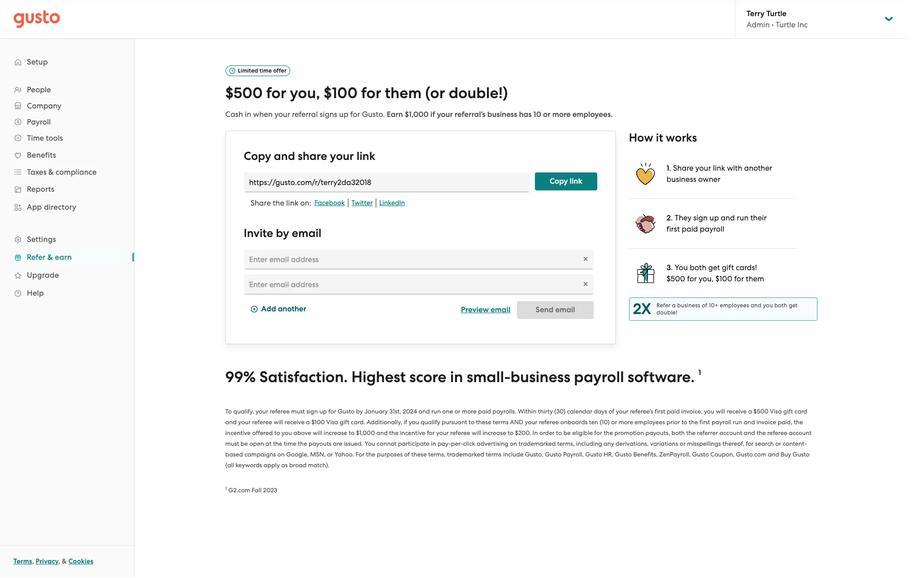 Task type: locate. For each thing, give the bounding box(es) containing it.
include
[[503, 451, 524, 458]]

0 horizontal spatial be
[[241, 440, 248, 447]]

must up the above in the bottom left of the page
[[291, 408, 305, 415]]

1 vertical spatial &
[[47, 253, 53, 262]]

and left their
[[721, 213, 735, 222]]

1 horizontal spatial account
[[789, 429, 812, 437]]

by inside to qualify, your referee must sign up for gusto by january 31st, 2024 and run one or more paid payrolls. within thirty (30) calendar days of your referee's first paid invoice, you will receive a $500 visa gift card and your referee will receive a $100 visa gift card. additionally, if you qualify pursuant to these terms and your referee onboards ten (10) or more employees prior to the first payroll run and invoice paid, the incentive offered to you above will increase to $1,000 and the incentive for your referee will increase to $200. in order to be eligible for the promotion payouts, both the referrer account and the referee account must be open at the time the payouts are issued. you cannot participate in pay-per-click advertising on trademarked terms, including any derivations, variations or misspellings thereof, for search or content- based campaigns on google, msn, or yahoo. for the purposes of these terms, trademarked terms include gusto, gusto payroll, gusto hr, gusto benefits, zenpayroll, gusto coupon, gusto.com and buy gusto (all keywords apply as broad match).
[[356, 408, 363, 415]]

paid down they
[[682, 225, 698, 234]]

first
[[667, 225, 680, 234], [655, 408, 665, 415], [700, 419, 710, 426]]

0 vertical spatial you
[[675, 263, 688, 272]]

if inside to qualify, your referee must sign up for gusto by january 31st, 2024 and run one or more paid payrolls. within thirty (30) calendar days of your referee's first paid invoice, you will receive a $500 visa gift card and your referee will receive a $100 visa gift card. additionally, if you qualify pursuant to these terms and your referee onboards ten (10) or more employees prior to the first payroll run and invoice paid, the incentive offered to you above will increase to $1,000 and the incentive for your referee will increase to $200. in order to be eligible for the promotion payouts, both the referrer account and the referee account must be open at the time the payouts are issued. you cannot participate in pay-per-click advertising on trademarked terms, including any derivations, variations or misspellings thereof, for search or content- based campaigns on google, msn, or yahoo. for the purposes of these terms, trademarked terms include gusto, gusto payroll, gusto hr, gusto benefits, zenpayroll, gusto coupon, gusto.com and buy gusto (all keywords apply as broad match).
[[404, 419, 407, 426]]

receive up thereof,
[[727, 408, 747, 415]]

time inside to qualify, your referee must sign up for gusto by january 31st, 2024 and run one or more paid payrolls. within thirty (30) calendar days of your referee's first paid invoice, you will receive a $500 visa gift card and your referee will receive a $100 visa gift card. additionally, if you qualify pursuant to these terms and your referee onboards ten (10) or more employees prior to the first payroll run and invoice paid, the incentive offered to you above will increase to $1,000 and the incentive for your referee will increase to $200. in order to be eligible for the promotion payouts, both the referrer account and the referee account must be open at the time the payouts are issued. you cannot participate in pay-per-click advertising on trademarked terms, including any derivations, variations or misspellings thereof, for search or content- based campaigns on google, msn, or yahoo. for the purposes of these terms, trademarked terms include gusto, gusto payroll, gusto hr, gusto benefits, zenpayroll, gusto coupon, gusto.com and buy gusto (all keywords apply as broad match).
[[284, 440, 296, 447]]

them inside 3 . you both get gift cards! $500 for you, $100 for them
[[746, 274, 764, 283]]

1 vertical spatial another
[[278, 305, 306, 314]]

1 horizontal spatial $500
[[667, 274, 685, 283]]

up inside the 2 . they sign up and run their first paid payroll
[[710, 213, 719, 222]]

1 vertical spatial these
[[411, 451, 427, 458]]

one
[[442, 408, 453, 415]]

0 vertical spatial on
[[510, 440, 517, 447]]

and down cards!
[[751, 302, 762, 309]]

more
[[552, 110, 571, 119], [462, 408, 477, 415], [619, 419, 633, 426]]

$1,000 down card.
[[356, 429, 375, 437]]

2x list
[[629, 149, 817, 321]]

$1,000
[[405, 110, 429, 119], [356, 429, 375, 437]]

a up gusto.com at the right
[[748, 408, 752, 415]]

in
[[533, 429, 538, 437]]

.
[[669, 164, 671, 173], [671, 213, 673, 222], [671, 263, 673, 272]]

trademarked down in at the right of the page
[[519, 440, 556, 447]]

offered
[[252, 429, 273, 437]]

of
[[702, 302, 707, 309], [609, 408, 614, 415], [404, 451, 410, 458]]

0 horizontal spatial $1,000
[[356, 429, 375, 437]]

1 horizontal spatial a
[[672, 302, 676, 309]]

more up pursuant
[[462, 408, 477, 415]]

2 vertical spatial $500
[[754, 408, 769, 415]]

& left cookies
[[62, 558, 67, 566]]

card.
[[351, 419, 365, 426]]

0 horizontal spatial in
[[245, 110, 251, 119]]

2 horizontal spatial gift
[[783, 408, 793, 415]]

you right 3
[[675, 263, 688, 272]]

be left open
[[241, 440, 248, 447]]

time up google,
[[284, 440, 296, 447]]

0 vertical spatial you,
[[290, 84, 320, 102]]

1 horizontal spatial increase
[[483, 429, 506, 437]]

(10)
[[600, 419, 610, 426]]

0 vertical spatial up
[[339, 110, 348, 119]]

1 vertical spatial email
[[491, 305, 510, 315]]

0 vertical spatial enter email address email field
[[244, 250, 594, 269]]

1 horizontal spatial receive
[[727, 408, 747, 415]]

share up invite
[[250, 199, 271, 208]]

0 horizontal spatial employees
[[635, 419, 665, 426]]

receive up the above in the bottom left of the page
[[285, 419, 305, 426]]

trademarked down click
[[447, 451, 484, 458]]

paid up prior on the bottom
[[667, 408, 680, 415]]

another inside 1 . share your link with another business owner
[[744, 164, 772, 173]]

both inside refer a business of 10+ employees and you both get double!
[[774, 302, 787, 309]]

2 vertical spatial a
[[306, 419, 310, 426]]

1 vertical spatial you
[[365, 440, 375, 447]]

or
[[543, 110, 551, 119], [455, 408, 460, 415], [611, 419, 617, 426], [680, 440, 686, 447], [775, 440, 781, 447], [327, 451, 333, 458]]

home image
[[13, 10, 60, 28]]

0 vertical spatial visa
[[770, 408, 782, 415]]

invite
[[244, 226, 273, 240]]

0 horizontal spatial a
[[306, 419, 310, 426]]

these down participate
[[411, 451, 427, 458]]

1 horizontal spatial be
[[563, 429, 571, 437]]

list containing people
[[0, 82, 134, 302]]

2 vertical spatial module__icon___go7vc image
[[250, 306, 258, 313]]

if down "(or"
[[430, 110, 435, 119]]

and down the to
[[225, 419, 237, 426]]

1 vertical spatial by
[[356, 408, 363, 415]]

employees.
[[573, 110, 613, 119]]

email
[[292, 226, 322, 240], [491, 305, 510, 315]]

2 horizontal spatial more
[[619, 419, 633, 426]]

& inside dropdown button
[[48, 168, 54, 177]]

terms, up payroll,
[[557, 440, 575, 447]]

up right "signs"
[[339, 110, 348, 119]]

1 horizontal spatial gift
[[722, 263, 734, 272]]

0 vertical spatial email
[[292, 226, 322, 240]]

email down on:
[[292, 226, 322, 240]]

1 horizontal spatial on
[[510, 440, 517, 447]]

turtle right •
[[776, 20, 796, 29]]

payroll inside the 2 . they sign up and run their first paid payroll
[[700, 225, 724, 234]]

business up double!
[[677, 302, 700, 309]]

2 account from the left
[[789, 429, 812, 437]]

and left buy
[[768, 451, 779, 458]]

receive
[[727, 408, 747, 415], [285, 419, 305, 426]]

2 horizontal spatial both
[[774, 302, 787, 309]]

payroll up days on the right bottom of page
[[574, 368, 624, 386]]

they
[[675, 213, 692, 222]]

1 vertical spatial get
[[789, 302, 798, 309]]

0 vertical spatial get
[[708, 263, 720, 272]]

None field
[[244, 173, 529, 192]]

invoice,
[[681, 408, 703, 415]]

terms link
[[13, 558, 32, 566]]

thirty
[[538, 408, 553, 415]]

the left on:
[[273, 199, 284, 208]]

refer up double!
[[657, 302, 671, 309]]

2 vertical spatial up
[[319, 408, 327, 415]]

up inside cash in when your referral signs up for gusto. earn $1,000 if your referral's business has 10 or more employees.
[[339, 110, 348, 119]]

of right days on the right bottom of page
[[609, 408, 614, 415]]

2 vertical spatial both
[[672, 429, 685, 437]]

1 inside 1 . share your link with another business owner
[[667, 164, 669, 173]]

0 horizontal spatial if
[[404, 419, 407, 426]]

gift left card.
[[340, 419, 349, 426]]

copy for copy and share your link
[[244, 149, 271, 163]]

•
[[772, 20, 774, 29]]

them up the earn
[[385, 84, 422, 102]]

reports
[[27, 185, 54, 194]]

2 vertical spatial first
[[700, 419, 710, 426]]

10
[[533, 110, 541, 119]]

0 vertical spatial run
[[737, 213, 749, 222]]

0 vertical spatial first
[[667, 225, 680, 234]]

them
[[385, 84, 422, 102], [746, 274, 764, 283]]

0 vertical spatial refer
[[27, 253, 45, 262]]

copy and share your link
[[244, 149, 375, 163]]

$500 down 3
[[667, 274, 685, 283]]

0 horizontal spatial visa
[[326, 419, 338, 426]]

1 vertical spatial them
[[746, 274, 764, 283]]

or right the (10)
[[611, 419, 617, 426]]

to up issued. on the bottom left of the page
[[349, 429, 355, 437]]

calendar
[[567, 408, 592, 415]]

people
[[27, 85, 51, 94]]

share down works at the top of page
[[673, 164, 694, 173]]

1 horizontal spatial email
[[491, 305, 510, 315]]

. left they
[[671, 213, 673, 222]]

and inside the 2 . they sign up and run their first paid payroll
[[721, 213, 735, 222]]

0 horizontal spatial must
[[225, 440, 239, 447]]

employees right 10+
[[720, 302, 749, 309]]

payroll inside to qualify, your referee must sign up for gusto by january 31st, 2024 and run one or more paid payrolls. within thirty (30) calendar days of your referee's first paid invoice, you will receive a $500 visa gift card and your referee will receive a $100 visa gift card. additionally, if you qualify pursuant to these terms and your referee onboards ten (10) or more employees prior to the first payroll run and invoice paid, the incentive offered to you above will increase to $1,000 and the incentive for your referee will increase to $200. in order to be eligible for the promotion payouts, both the referrer account and the referee account must be open at the time the payouts are issued. you cannot participate in pay-per-click advertising on trademarked terms, including any derivations, variations or misspellings thereof, for search or content- based campaigns on google, msn, or yahoo. for the purposes of these terms, trademarked terms include gusto, gusto payroll, gusto hr, gusto benefits, zenpayroll, gusto coupon, gusto.com and buy gusto (all keywords apply as broad match).
[[712, 419, 731, 426]]

on:
[[300, 199, 311, 208]]

refer down settings
[[27, 253, 45, 262]]

1 horizontal spatial in
[[431, 440, 436, 447]]

share
[[298, 149, 327, 163]]

benefits,
[[633, 451, 658, 458]]

or right '10'
[[543, 110, 551, 119]]

& right taxes
[[48, 168, 54, 177]]

2 horizontal spatial up
[[710, 213, 719, 222]]

you inside 3 . you both get gift cards! $500 for you, $100 for them
[[675, 263, 688, 272]]

business left owner
[[667, 175, 696, 184]]

account up thereof,
[[720, 429, 742, 437]]

$100 up 10+
[[716, 274, 732, 283]]

0 vertical spatial $500
[[225, 84, 263, 102]]

1 for 1 g2.com fall 2023
[[225, 486, 227, 492]]

. inside 1 . share your link with another business owner
[[669, 164, 671, 173]]

to right order at the bottom right of page
[[556, 429, 562, 437]]

. right an illustration of a heart image on the top of the page
[[669, 164, 671, 173]]

1 horizontal spatial another
[[744, 164, 772, 173]]

satisfaction.
[[259, 368, 348, 386]]

and down additionally,
[[376, 429, 388, 437]]

0 horizontal spatial paid
[[478, 408, 491, 415]]

cards!
[[736, 263, 757, 272]]

up inside to qualify, your referee must sign up for gusto by january 31st, 2024 and run one or more paid payrolls. within thirty (30) calendar days of your referee's first paid invoice, you will receive a $500 visa gift card and your referee will receive a $100 visa gift card. additionally, if you qualify pursuant to these terms and your referee onboards ten (10) or more employees prior to the first payroll run and invoice paid, the incentive offered to you above will increase to $1,000 and the incentive for your referee will increase to $200. in order to be eligible for the promotion payouts, both the referrer account and the referee account must be open at the time the payouts are issued. you cannot participate in pay-per-click advertising on trademarked terms, including any derivations, variations or misspellings thereof, for search or content- based campaigns on google, msn, or yahoo. for the purposes of these terms, trademarked terms include gusto, gusto payroll, gusto hr, gusto benefits, zenpayroll, gusto coupon, gusto.com and buy gusto (all keywords apply as broad match).
[[319, 408, 327, 415]]

if down the 2024
[[404, 419, 407, 426]]

copy inside button
[[550, 177, 568, 186]]

2 vertical spatial .
[[671, 263, 673, 272]]

1 vertical spatial $1,000
[[356, 429, 375, 437]]

to right "offered"
[[274, 429, 280, 437]]

2x
[[633, 300, 651, 318]]

1 vertical spatial visa
[[326, 419, 338, 426]]

paid
[[682, 225, 698, 234], [478, 408, 491, 415], [667, 408, 680, 415]]

you up for
[[365, 440, 375, 447]]

get
[[708, 263, 720, 272], [789, 302, 798, 309]]

1 horizontal spatial if
[[430, 110, 435, 119]]

a up the above in the bottom left of the page
[[306, 419, 310, 426]]

1 vertical spatial up
[[710, 213, 719, 222]]

0 vertical spatial payroll
[[700, 225, 724, 234]]

them down cards!
[[746, 274, 764, 283]]

payroll,
[[563, 451, 584, 458]]

1 account from the left
[[720, 429, 742, 437]]

company
[[27, 101, 61, 110]]

module__icon___go7vc image
[[582, 256, 589, 263], [582, 281, 589, 288], [250, 306, 258, 313]]

terms down payrolls.
[[493, 419, 509, 426]]

0 horizontal spatial more
[[462, 408, 477, 415]]

0 vertical spatial employees
[[720, 302, 749, 309]]

payroll
[[700, 225, 724, 234], [574, 368, 624, 386], [712, 419, 731, 426]]

both
[[690, 263, 706, 272], [774, 302, 787, 309], [672, 429, 685, 437]]

increase up advertising
[[483, 429, 506, 437]]

your right when
[[275, 110, 290, 119]]

1 vertical spatial module__icon___go7vc image
[[582, 281, 589, 288]]

in right 'cash'
[[245, 110, 251, 119]]

card
[[795, 408, 807, 415]]

1 vertical spatial if
[[404, 419, 407, 426]]

. for 1
[[669, 164, 671, 173]]

employees inside to qualify, your referee must sign up for gusto by january 31st, 2024 and run one or more paid payrolls. within thirty (30) calendar days of your referee's first paid invoice, you will receive a $500 visa gift card and your referee will receive a $100 visa gift card. additionally, if you qualify pursuant to these terms and your referee onboards ten (10) or more employees prior to the first payroll run and invoice paid, the incentive offered to you above will increase to $1,000 and the incentive for your referee will increase to $200. in order to be eligible for the promotion payouts, both the referrer account and the referee account must be open at the time the payouts are issued. you cannot participate in pay-per-click advertising on trademarked terms, including any derivations, variations or misspellings thereof, for search or content- based campaigns on google, msn, or yahoo. for the purposes of these terms, trademarked terms include gusto, gusto payroll, gusto hr, gusto benefits, zenpayroll, gusto coupon, gusto.com and buy gusto (all keywords apply as broad match).
[[635, 419, 665, 426]]

broad
[[289, 462, 307, 469]]

(all
[[225, 462, 234, 469]]

payrolls.
[[493, 408, 516, 415]]

$500 inside to qualify, your referee must sign up for gusto by january 31st, 2024 and run one or more paid payrolls. within thirty (30) calendar days of your referee's first paid invoice, you will receive a $500 visa gift card and your referee will receive a $100 visa gift card. additionally, if you qualify pursuant to these terms and your referee onboards ten (10) or more employees prior to the first payroll run and invoice paid, the incentive offered to you above will increase to $1,000 and the incentive for your referee will increase to $200. in order to be eligible for the promotion payouts, both the referrer account and the referee account must be open at the time the payouts are issued. you cannot participate in pay-per-click advertising on trademarked terms, including any derivations, variations or misspellings thereof, for search or content- based campaigns on google, msn, or yahoo. for the purposes of these terms, trademarked terms include gusto, gusto payroll, gusto hr, gusto benefits, zenpayroll, gusto coupon, gusto.com and buy gusto (all keywords apply as broad match).
[[754, 408, 769, 415]]

sign right they
[[693, 213, 708, 222]]

your down within
[[525, 419, 537, 426]]

help link
[[9, 285, 125, 301]]

gift inside 3 . you both get gift cards! $500 for you, $100 for them
[[722, 263, 734, 272]]

email right preview
[[491, 305, 510, 315]]

0 horizontal spatial share
[[250, 199, 271, 208]]

2 vertical spatial of
[[404, 451, 410, 458]]

up up the payouts
[[319, 408, 327, 415]]

your down "(or"
[[437, 110, 453, 119]]

1 vertical spatial more
[[462, 408, 477, 415]]

another right the add at the bottom of page
[[278, 305, 306, 314]]

of down participate
[[404, 451, 410, 458]]

invite by email
[[244, 226, 322, 240]]

$500 for you, $100 for them (or double!)
[[225, 84, 508, 102]]

2 incentive from the left
[[400, 429, 425, 437]]

$200.
[[515, 429, 531, 437]]

1 horizontal spatial you,
[[699, 274, 714, 283]]

0 horizontal spatial first
[[655, 408, 665, 415]]

1 vertical spatial be
[[241, 440, 248, 447]]

0 vertical spatial must
[[291, 408, 305, 415]]

2 increase from the left
[[483, 429, 506, 437]]

these up advertising
[[476, 419, 491, 426]]

these
[[476, 419, 491, 426], [411, 451, 427, 458]]

email inside button
[[491, 305, 510, 315]]

how it works
[[629, 131, 697, 145]]

1 horizontal spatial get
[[789, 302, 798, 309]]

0 horizontal spatial terms,
[[428, 451, 446, 458]]

$100 up "signs"
[[324, 84, 358, 102]]

payouts
[[309, 440, 332, 447]]

. right an illustration of a gift image
[[671, 263, 673, 272]]

refer for refer a business of 10+ employees and you both get double!
[[657, 302, 671, 309]]

0 horizontal spatial these
[[411, 451, 427, 458]]

apply
[[264, 462, 280, 469]]

gusto down misspellings
[[692, 451, 709, 458]]

run left their
[[737, 213, 749, 222]]

. inside the 2 . they sign up and run their first paid payroll
[[671, 213, 673, 222]]

you, up referral
[[290, 84, 320, 102]]

0 horizontal spatial up
[[319, 408, 327, 415]]

0 vertical spatial trademarked
[[519, 440, 556, 447]]

$500 down limited
[[225, 84, 263, 102]]

terry
[[747, 9, 765, 18]]

. inside 3 . you both get gift cards! $500 for you, $100 for them
[[671, 263, 673, 272]]

run inside the 2 . they sign up and run their first paid payroll
[[737, 213, 749, 222]]

Enter email address email field
[[244, 250, 594, 269], [244, 275, 594, 295]]

gusto
[[338, 408, 355, 415], [545, 451, 562, 458], [585, 451, 602, 458], [615, 451, 632, 458], [692, 451, 709, 458], [793, 451, 810, 458]]

fall
[[252, 487, 262, 494]]

2 vertical spatial payroll
[[712, 419, 731, 426]]

payroll button
[[9, 114, 125, 130]]

referral's
[[455, 110, 486, 119]]

app directory link
[[9, 199, 125, 215]]

to qualify, your referee must sign up for gusto by january 31st, 2024 and run one or more paid payrolls. within thirty (30) calendar days of your referee's first paid invoice, you will receive a $500 visa gift card and your referee will receive a $100 visa gift card. additionally, if you qualify pursuant to these terms and your referee onboards ten (10) or more employees prior to the first payroll run and invoice paid, the incentive offered to you above will increase to $1,000 and the incentive for your referee will increase to $200. in order to be eligible for the promotion payouts, both the referrer account and the referee account must be open at the time the payouts are issued. you cannot participate in pay-per-click advertising on trademarked terms, including any derivations, variations or misspellings thereof, for search or content- based campaigns on google, msn, or yahoo. for the purposes of these terms, trademarked terms include gusto, gusto payroll, gusto hr, gusto benefits, zenpayroll, gusto coupon, gusto.com and buy gusto (all keywords apply as broad match).
[[225, 408, 812, 469]]

to down 'and'
[[508, 429, 514, 437]]

both inside 3 . you both get gift cards! $500 for you, $100 for them
[[690, 263, 706, 272]]

1 horizontal spatial share
[[673, 164, 694, 173]]

turtle up •
[[766, 9, 787, 18]]

of left 10+
[[702, 302, 707, 309]]

visa up 'are'
[[326, 419, 338, 426]]

1 inside 1 g2.com fall 2023
[[225, 486, 227, 492]]

visa up "paid,"
[[770, 408, 782, 415]]

time left offer
[[260, 67, 272, 74]]

msn,
[[310, 451, 326, 458]]

1 vertical spatial receive
[[285, 419, 305, 426]]

gusto,
[[525, 451, 543, 458]]

keywords
[[236, 462, 262, 469]]

another right with
[[744, 164, 772, 173]]

first down '2'
[[667, 225, 680, 234]]

0 vertical spatial turtle
[[766, 9, 787, 18]]

0 vertical spatial sign
[[693, 213, 708, 222]]

share the link on: facebook
[[250, 199, 345, 208]]

copy for copy link
[[550, 177, 568, 186]]

0 vertical spatial terms,
[[557, 440, 575, 447]]

copy
[[244, 149, 271, 163], [550, 177, 568, 186]]

taxes & compliance button
[[9, 164, 125, 180]]

business inside 1 . share your link with another business owner
[[667, 175, 696, 184]]

refer inside refer a business of 10+ employees and you both get double!
[[657, 302, 671, 309]]

1 horizontal spatial copy
[[550, 177, 568, 186]]

sign inside the 2 . they sign up and run their first paid payroll
[[693, 213, 708, 222]]

refer inside gusto navigation element
[[27, 253, 45, 262]]

gusto down content-
[[793, 451, 810, 458]]

& for compliance
[[48, 168, 54, 177]]

1 vertical spatial .
[[671, 213, 673, 222]]

days
[[594, 408, 607, 415]]

1 vertical spatial $500
[[667, 274, 685, 283]]

and inside refer a business of 10+ employees and you both get double!
[[751, 302, 762, 309]]

0 vertical spatial &
[[48, 168, 54, 177]]

$500
[[225, 84, 263, 102], [667, 274, 685, 283], [754, 408, 769, 415]]

2 horizontal spatial first
[[700, 419, 710, 426]]

0 vertical spatial in
[[245, 110, 251, 119]]

in right "score"
[[450, 368, 463, 386]]

sign up the above in the bottom left of the page
[[306, 408, 318, 415]]

terms
[[493, 419, 509, 426], [486, 451, 502, 458]]

payroll up referrer
[[712, 419, 731, 426]]

match).
[[308, 462, 330, 469]]

$100 up the payouts
[[311, 419, 325, 426]]

to
[[225, 408, 232, 415]]

a
[[672, 302, 676, 309], [748, 408, 752, 415], [306, 419, 310, 426]]

list
[[0, 82, 134, 302]]

1 vertical spatial a
[[748, 408, 752, 415]]

employees
[[720, 302, 749, 309], [635, 419, 665, 426]]

1 horizontal spatial ,
[[58, 558, 60, 566]]

you
[[675, 263, 688, 272], [365, 440, 375, 447]]

the up any
[[604, 429, 613, 437]]

facebook button
[[311, 199, 348, 208]]

1 vertical spatial $100
[[716, 274, 732, 283]]

run left one
[[431, 408, 441, 415]]

referee
[[270, 408, 290, 415], [252, 419, 272, 426], [539, 419, 559, 426], [450, 429, 470, 437], [767, 429, 787, 437]]

linkedin
[[379, 199, 405, 207]]

0 horizontal spatial both
[[672, 429, 685, 437]]

taxes & compliance
[[27, 168, 97, 177]]

score
[[409, 368, 446, 386]]

time tools
[[27, 134, 63, 143]]

has
[[519, 110, 532, 119]]

sign inside to qualify, your referee must sign up for gusto by january 31st, 2024 and run one or more paid payrolls. within thirty (30) calendar days of your referee's first paid invoice, you will receive a $500 visa gift card and your referee will receive a $100 visa gift card. additionally, if you qualify pursuant to these terms and your referee onboards ten (10) or more employees prior to the first payroll run and invoice paid, the incentive offered to you above will increase to $1,000 and the incentive for your referee will increase to $200. in order to be eligible for the promotion payouts, both the referrer account and the referee account must be open at the time the payouts are issued. you cannot participate in pay-per-click advertising on trademarked terms, including any derivations, variations or misspellings thereof, for search or content- based campaigns on google, msn, or yahoo. for the purposes of these terms, trademarked terms include gusto, gusto payroll, gusto hr, gusto benefits, zenpayroll, gusto coupon, gusto.com and buy gusto (all keywords apply as broad match).
[[306, 408, 318, 415]]

prior
[[667, 419, 680, 426]]

payroll up 3 . you both get gift cards! $500 for you, $100 for them
[[700, 225, 724, 234]]

0 vertical spatial gift
[[722, 263, 734, 272]]

both inside to qualify, your referee must sign up for gusto by january 31st, 2024 and run one or more paid payrolls. within thirty (30) calendar days of your referee's first paid invoice, you will receive a $500 visa gift card and your referee will receive a $100 visa gift card. additionally, if you qualify pursuant to these terms and your referee onboards ten (10) or more employees prior to the first payroll run and invoice paid, the incentive offered to you above will increase to $1,000 and the incentive for your referee will increase to $200. in order to be eligible for the promotion payouts, both the referrer account and the referee account must be open at the time the payouts are issued. you cannot participate in pay-per-click advertising on trademarked terms, including any derivations, variations or misspellings thereof, for search or content- based campaigns on google, msn, or yahoo. for the purposes of these terms, trademarked terms include gusto, gusto payroll, gusto hr, gusto benefits, zenpayroll, gusto coupon, gusto.com and buy gusto (all keywords apply as broad match).
[[672, 429, 685, 437]]

campaigns
[[244, 451, 276, 458]]

refer & earn link
[[9, 249, 125, 265]]

0 vertical spatial a
[[672, 302, 676, 309]]

& left earn
[[47, 253, 53, 262]]



Task type: describe. For each thing, give the bounding box(es) containing it.
with
[[727, 164, 742, 173]]

advertising
[[477, 440, 508, 447]]

gusto right 'gusto,'
[[545, 451, 562, 458]]

directory
[[44, 203, 76, 212]]

compliance
[[56, 168, 97, 177]]

2 horizontal spatial a
[[748, 408, 752, 415]]

1 vertical spatial terms,
[[428, 451, 446, 458]]

or right msn,
[[327, 451, 333, 458]]

cash
[[225, 110, 243, 119]]

order
[[539, 429, 555, 437]]

as
[[281, 462, 288, 469]]

linkedin button
[[376, 199, 408, 208]]

preview email button
[[461, 301, 510, 319]]

2 vertical spatial run
[[733, 419, 742, 426]]

$1,000 inside to qualify, your referee must sign up for gusto by january 31st, 2024 and run one or more paid payrolls. within thirty (30) calendar days of your referee's first paid invoice, you will receive a $500 visa gift card and your referee will receive a $100 visa gift card. additionally, if you qualify pursuant to these terms and your referee onboards ten (10) or more employees prior to the first payroll run and invoice paid, the incentive offered to you above will increase to $1,000 and the incentive for your referee will increase to $200. in order to be eligible for the promotion payouts, both the referrer account and the referee account must be open at the time the payouts are issued. you cannot participate in pay-per-click advertising on trademarked terms, including any derivations, variations or misspellings thereof, for search or content- based campaigns on google, msn, or yahoo. for the purposes of these terms, trademarked terms include gusto, gusto payroll, gusto hr, gusto benefits, zenpayroll, gusto coupon, gusto.com and buy gusto (all keywords apply as broad match).
[[356, 429, 375, 437]]

add another button
[[250, 301, 306, 319]]

0 horizontal spatial you,
[[290, 84, 320, 102]]

to right pursuant
[[469, 419, 475, 426]]

gusto up card.
[[338, 408, 355, 415]]

the down invoice,
[[689, 419, 698, 426]]

1 increase from the left
[[324, 429, 347, 437]]

based
[[225, 451, 243, 458]]

1 horizontal spatial more
[[552, 110, 571, 119]]

you, inside 3 . you both get gift cards! $500 for you, $100 for them
[[699, 274, 714, 283]]

in inside to qualify, your referee must sign up for gusto by january 31st, 2024 and run one or more paid payrolls. within thirty (30) calendar days of your referee's first paid invoice, you will receive a $500 visa gift card and your referee will receive a $100 visa gift card. additionally, if you qualify pursuant to these terms and your referee onboards ten (10) or more employees prior to the first payroll run and invoice paid, the incentive offered to you above will increase to $1,000 and the incentive for your referee will increase to $200. in order to be eligible for the promotion payouts, both the referrer account and the referee account must be open at the time the payouts are issued. you cannot participate in pay-per-click advertising on trademarked terms, including any derivations, variations or misspellings thereof, for search or content- based campaigns on google, msn, or yahoo. for the purposes of these terms, trademarked terms include gusto, gusto payroll, gusto hr, gusto benefits, zenpayroll, gusto coupon, gusto.com and buy gusto (all keywords apply as broad match).
[[431, 440, 436, 447]]

business left has
[[487, 110, 517, 119]]

onboards
[[560, 419, 588, 426]]

yahoo.
[[334, 451, 354, 458]]

0 horizontal spatial $500
[[225, 84, 263, 102]]

the down the above in the bottom left of the page
[[298, 440, 307, 447]]

0 vertical spatial by
[[276, 226, 289, 240]]

1 horizontal spatial paid
[[667, 408, 680, 415]]

to right prior on the bottom
[[682, 419, 687, 426]]

up for employees.
[[339, 110, 348, 119]]

coupon,
[[711, 451, 735, 458]]

. for 2
[[671, 213, 673, 222]]

derivations,
[[616, 440, 649, 447]]

link inside 1 . share your link with another business owner
[[713, 164, 725, 173]]

1 vertical spatial gift
[[783, 408, 793, 415]]

highest
[[351, 368, 406, 386]]

$500 inside 3 . you both get gift cards! $500 for you, $100 for them
[[667, 274, 685, 283]]

1 vertical spatial first
[[655, 408, 665, 415]]

1 inside the 99% satisfaction. highest score in small-business payroll software. 1
[[698, 368, 701, 378]]

copy link button
[[535, 173, 597, 191]]

cookies button
[[69, 557, 93, 567]]

purposes
[[377, 451, 403, 458]]

taxes
[[27, 168, 46, 177]]

module__icon___go7vc image for 1st enter email address email field from the bottom of the page
[[582, 281, 589, 288]]

how
[[629, 131, 653, 145]]

your right share
[[330, 149, 354, 163]]

the right "at"
[[273, 440, 282, 447]]

upgrade link
[[9, 267, 125, 283]]

your down qualify,
[[238, 419, 251, 426]]

the left referrer
[[686, 429, 696, 437]]

$100 inside 3 . you both get gift cards! $500 for you, $100 for them
[[716, 274, 732, 283]]

link inside button
[[570, 177, 582, 186]]

first inside the 2 . they sign up and run their first paid payroll
[[667, 225, 680, 234]]

2 . they sign up and run their first paid payroll
[[667, 213, 767, 234]]

add
[[261, 305, 276, 314]]

0 vertical spatial $100
[[324, 84, 358, 102]]

employees inside refer a business of 10+ employees and you both get double!
[[720, 302, 749, 309]]

hr,
[[604, 451, 613, 458]]

1 vertical spatial trademarked
[[447, 451, 484, 458]]

including
[[576, 440, 602, 447]]

your right qualify,
[[256, 408, 268, 415]]

app directory
[[27, 203, 76, 212]]

and up thereof,
[[744, 429, 755, 437]]

2 vertical spatial gift
[[340, 419, 349, 426]]

gusto navigation element
[[0, 39, 134, 317]]

double!
[[657, 309, 677, 316]]

you inside refer a business of 10+ employees and you both get double!
[[763, 302, 773, 309]]

an illustration of a heart image
[[634, 163, 657, 185]]

get inside 3 . you both get gift cards! $500 for you, $100 for them
[[708, 263, 720, 272]]

a inside refer a business of 10+ employees and you both get double!
[[672, 302, 676, 309]]

pursuant
[[442, 419, 467, 426]]

module__icon___go7vc image inside add another button
[[250, 306, 258, 313]]

january
[[364, 408, 388, 415]]

1 vertical spatial share
[[250, 199, 271, 208]]

another inside button
[[278, 305, 306, 314]]

g2.com
[[228, 487, 250, 494]]

1 vertical spatial run
[[431, 408, 441, 415]]

2023
[[263, 487, 277, 494]]

and left the invoice on the bottom right of page
[[744, 419, 755, 426]]

your left referee's
[[616, 408, 628, 415]]

your up pay-
[[436, 429, 449, 437]]

0 vertical spatial these
[[476, 419, 491, 426]]

module__icon___go7vc image for 1st enter email address email field from the top of the page
[[582, 256, 589, 263]]

add another
[[261, 305, 306, 314]]

open
[[249, 440, 264, 447]]

earn
[[387, 110, 403, 119]]

2 vertical spatial &
[[62, 558, 67, 566]]

get inside refer a business of 10+ employees and you both get double!
[[789, 302, 798, 309]]

variations
[[650, 440, 678, 447]]

1 incentive from the left
[[225, 429, 251, 437]]

the right for
[[366, 451, 375, 458]]

click
[[463, 440, 475, 447]]

1 vertical spatial turtle
[[776, 20, 796, 29]]

zenpayroll,
[[659, 451, 691, 458]]

participate
[[398, 440, 430, 447]]

2
[[667, 213, 671, 223]]

2 , from the left
[[58, 558, 60, 566]]

1 horizontal spatial visa
[[770, 408, 782, 415]]

invoice
[[757, 419, 776, 426]]

the up search
[[757, 429, 766, 437]]

share inside 1 . share your link with another business owner
[[673, 164, 694, 173]]

inc
[[798, 20, 808, 29]]

an illustration of a gift image
[[634, 262, 657, 284]]

cash in when your referral signs up for gusto. earn $1,000 if your referral's business has 10 or more employees.
[[225, 110, 613, 119]]

0 horizontal spatial email
[[292, 226, 322, 240]]

you inside to qualify, your referee must sign up for gusto by january 31st, 2024 and run one or more paid payrolls. within thirty (30) calendar days of your referee's first paid invoice, you will receive a $500 visa gift card and your referee will receive a $100 visa gift card. additionally, if you qualify pursuant to these terms and your referee onboards ten (10) or more employees prior to the first payroll run and invoice paid, the incentive offered to you above will increase to $1,000 and the incentive for your referee will increase to $200. in order to be eligible for the promotion payouts, both the referrer account and the referee account must be open at the time the payouts are issued. you cannot participate in pay-per-click advertising on trademarked terms, including any derivations, variations or misspellings thereof, for search or content- based campaigns on google, msn, or yahoo. for the purposes of these terms, trademarked terms include gusto, gusto payroll, gusto hr, gusto benefits, zenpayroll, gusto coupon, gusto.com and buy gusto (all keywords apply as broad match).
[[365, 440, 375, 447]]

benefits link
[[9, 147, 125, 163]]

or right one
[[455, 408, 460, 415]]

any
[[604, 440, 614, 447]]

2 enter email address email field from the top
[[244, 275, 594, 295]]

thereof,
[[723, 440, 744, 447]]

the down card
[[794, 419, 803, 426]]

works
[[666, 131, 697, 145]]

are
[[333, 440, 342, 447]]

copy link
[[550, 177, 582, 186]]

settings link
[[9, 231, 125, 248]]

paid inside the 2 . they sign up and run their first paid payroll
[[682, 225, 698, 234]]

0 horizontal spatial on
[[277, 451, 285, 458]]

1 enter email address email field from the top
[[244, 250, 594, 269]]

1 vertical spatial terms
[[486, 451, 502, 458]]

up for payrolls.
[[319, 408, 327, 415]]

0 vertical spatial $1,000
[[405, 110, 429, 119]]

business inside refer a business of 10+ employees and you both get double!
[[677, 302, 700, 309]]

within
[[518, 408, 536, 415]]

above
[[293, 429, 311, 437]]

when
[[253, 110, 273, 119]]

your inside cash in when your referral signs up for gusto. earn $1,000 if your referral's business has 10 or more employees.
[[275, 110, 290, 119]]

2024
[[403, 408, 417, 415]]

preview
[[461, 305, 489, 315]]

promotion
[[614, 429, 644, 437]]

double!)
[[449, 84, 508, 102]]

refer a business of 10+ employees and you both get double!
[[657, 302, 798, 316]]

gusto down derivations, on the right bottom of page
[[615, 451, 632, 458]]

$100 inside to qualify, your referee must sign up for gusto by january 31st, 2024 and run one or more paid payrolls. within thirty (30) calendar days of your referee's first paid invoice, you will receive a $500 visa gift card and your referee will receive a $100 visa gift card. additionally, if you qualify pursuant to these terms and your referee onboards ten (10) or more employees prior to the first payroll run and invoice paid, the incentive offered to you above will increase to $1,000 and the incentive for your referee will increase to $200. in order to be eligible for the promotion payouts, both the referrer account and the referee account must be open at the time the payouts are issued. you cannot participate in pay-per-click advertising on trademarked terms, including any derivations, variations or misspellings thereof, for search or content- based campaigns on google, msn, or yahoo. for the purposes of these terms, trademarked terms include gusto, gusto payroll, gusto hr, gusto benefits, zenpayroll, gusto coupon, gusto.com and buy gusto (all keywords apply as broad match).
[[311, 419, 325, 426]]

10+
[[709, 302, 718, 309]]

twitter
[[351, 199, 373, 207]]

privacy link
[[36, 558, 58, 566]]

refer & earn
[[27, 253, 72, 262]]

0 vertical spatial terms
[[493, 419, 509, 426]]

limited time offer
[[238, 67, 287, 74]]

twitter button
[[348, 199, 376, 208]]

in inside cash in when your referral signs up for gusto. earn $1,000 if your referral's business has 10 or more employees.
[[245, 110, 251, 119]]

your inside 1 . share your link with another business owner
[[695, 164, 711, 173]]

for
[[356, 451, 365, 458]]

2 horizontal spatial in
[[450, 368, 463, 386]]

or up zenpayroll,
[[680, 440, 686, 447]]

terms
[[13, 558, 32, 566]]

and up qualify
[[419, 408, 430, 415]]

1 for 1 . share your link with another business owner
[[667, 164, 669, 173]]

cookies
[[69, 558, 93, 566]]

0 horizontal spatial them
[[385, 84, 422, 102]]

for inside cash in when your referral signs up for gusto. earn $1,000 if your referral's business has 10 or more employees.
[[350, 110, 360, 119]]

of inside refer a business of 10+ employees and you both get double!
[[702, 302, 707, 309]]

company button
[[9, 98, 125, 114]]

3 . you both get gift cards! $500 for you, $100 for them
[[667, 263, 764, 283]]

qualify,
[[233, 408, 254, 415]]

gusto down including
[[585, 451, 602, 458]]

refer for refer & earn
[[27, 253, 45, 262]]

referral
[[292, 110, 318, 119]]

an illustration of a handshake image
[[634, 212, 657, 235]]

1 vertical spatial payroll
[[574, 368, 624, 386]]

the up cannot at the bottom of page
[[389, 429, 399, 437]]

and left share
[[274, 149, 295, 163]]

1 horizontal spatial of
[[609, 408, 614, 415]]

& for earn
[[47, 253, 53, 262]]

upgrade
[[27, 271, 59, 280]]

or up buy
[[775, 440, 781, 447]]

3
[[667, 263, 671, 273]]

0 vertical spatial time
[[260, 67, 272, 74]]

admin
[[747, 20, 770, 29]]

business up thirty
[[511, 368, 570, 386]]

1 , from the left
[[32, 558, 34, 566]]

small-
[[467, 368, 511, 386]]

cannot
[[377, 440, 397, 447]]

1 horizontal spatial trademarked
[[519, 440, 556, 447]]



Task type: vqa. For each thing, say whether or not it's contained in the screenshot.
the double!
yes



